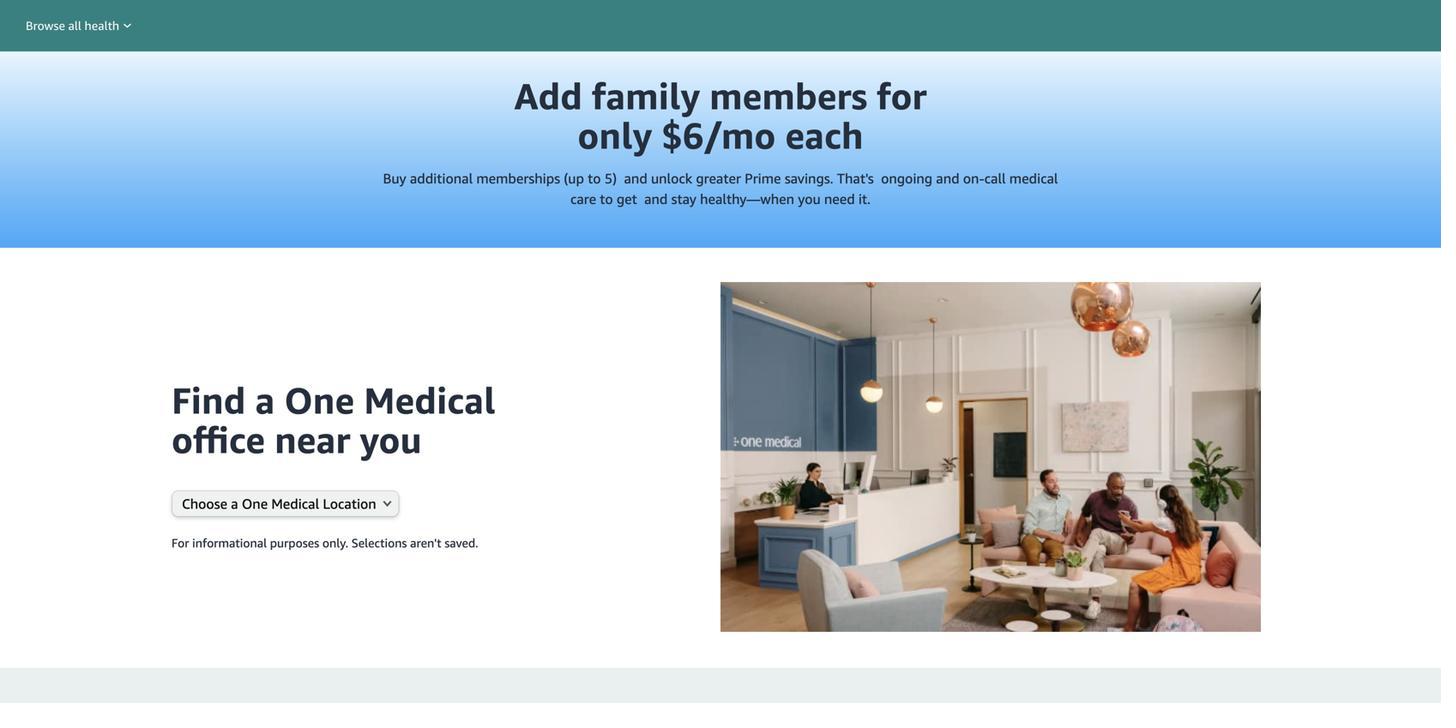 Task type: describe. For each thing, give the bounding box(es) containing it.
saved.
[[445, 536, 478, 550]]

medical
[[1009, 170, 1058, 187]]

prime
[[745, 170, 781, 187]]

dropdown image
[[383, 500, 392, 507]]

stay
[[671, 191, 696, 207]]

add family members for only $6/mo each
[[514, 74, 927, 157]]

aren't
[[410, 536, 441, 550]]

memberships
[[476, 170, 560, 187]]

savings.
[[785, 170, 833, 187]]

choose
[[182, 496, 227, 512]]

add
[[514, 74, 582, 117]]

on-
[[963, 170, 984, 187]]

selections
[[351, 536, 407, 550]]

each
[[785, 114, 863, 157]]

unlock
[[651, 170, 692, 187]]

for
[[877, 74, 927, 117]]

care
[[570, 191, 596, 207]]

location
[[323, 496, 376, 512]]

office
[[172, 418, 265, 461]]

a for find
[[255, 379, 275, 422]]

$6/mo
[[662, 114, 776, 157]]

buy
[[383, 170, 406, 187]]

informational
[[192, 536, 267, 550]]

find
[[172, 379, 246, 422]]

choose a one medical location
[[182, 496, 376, 512]]

greater
[[696, 170, 741, 187]]

1 vertical spatial to
[[600, 191, 613, 207]]



Task type: vqa. For each thing, say whether or not it's contained in the screenshot.
For
yes



Task type: locate. For each thing, give the bounding box(es) containing it.
0 horizontal spatial medical
[[271, 496, 319, 512]]

buy additional memberships (up to 5)  and unlock greater prime savings. that's  ongoing and on-call medical care to get  and stay healthy—when you need it.
[[383, 170, 1058, 207]]

only.
[[322, 536, 348, 550]]

0 horizontal spatial a
[[231, 496, 238, 512]]

0 vertical spatial you
[[798, 191, 821, 207]]

need
[[824, 191, 855, 207]]

healthy—when
[[700, 191, 794, 207]]

to left '5)'
[[588, 170, 601, 187]]

(up
[[564, 170, 584, 187]]

for informational purposes only. selections aren't saved.
[[172, 536, 478, 550]]

a right choose
[[231, 496, 238, 512]]

find a one medical office near you
[[172, 379, 496, 461]]

medical for choose a one medical location
[[271, 496, 319, 512]]

medical inside find a one medical office near you
[[364, 379, 496, 422]]

that's
[[837, 170, 874, 187]]

only
[[578, 114, 652, 157]]

1 horizontal spatial medical
[[364, 379, 496, 422]]

for
[[172, 536, 189, 550]]

you inside buy additional memberships (up to 5)  and unlock greater prime savings. that's  ongoing and on-call medical care to get  and stay healthy—when you need it.
[[798, 191, 821, 207]]

purposes
[[270, 536, 319, 550]]

a right find
[[255, 379, 275, 422]]

family
[[592, 74, 700, 117]]

one for find
[[284, 379, 354, 422]]

0 vertical spatial a
[[255, 379, 275, 422]]

and
[[936, 170, 959, 187]]

a inside find a one medical office near you
[[255, 379, 275, 422]]

5)
[[604, 170, 617, 187]]

medical
[[364, 379, 496, 422], [271, 496, 319, 512]]

1 vertical spatial a
[[231, 496, 238, 512]]

1 vertical spatial you
[[360, 418, 422, 461]]

medical for find a one medical office near you
[[364, 379, 496, 422]]

call
[[984, 170, 1006, 187]]

1 horizontal spatial one
[[284, 379, 354, 422]]

members
[[709, 74, 867, 117]]

you inside find a one medical office near you
[[360, 418, 422, 461]]

a
[[255, 379, 275, 422], [231, 496, 238, 512]]

1 vertical spatial one
[[242, 496, 268, 512]]

you down savings.
[[798, 191, 821, 207]]

near
[[275, 418, 350, 461]]

get
[[617, 191, 637, 207]]

you up 'dropdown' icon
[[360, 418, 422, 461]]

0 vertical spatial medical
[[364, 379, 496, 422]]

additional
[[410, 170, 473, 187]]

0 vertical spatial to
[[588, 170, 601, 187]]

1 horizontal spatial you
[[798, 191, 821, 207]]

one inside find a one medical office near you
[[284, 379, 354, 422]]

0 horizontal spatial one
[[242, 496, 268, 512]]

one
[[284, 379, 354, 422], [242, 496, 268, 512]]

a for choose
[[231, 496, 238, 512]]

it.
[[858, 191, 871, 207]]

to left get
[[600, 191, 613, 207]]

0 horizontal spatial you
[[360, 418, 422, 461]]

0 vertical spatial one
[[284, 379, 354, 422]]

one for choose
[[242, 496, 268, 512]]

to
[[588, 170, 601, 187], [600, 191, 613, 207]]

you
[[798, 191, 821, 207], [360, 418, 422, 461]]

1 vertical spatial medical
[[271, 496, 319, 512]]

1 horizontal spatial a
[[255, 379, 275, 422]]



